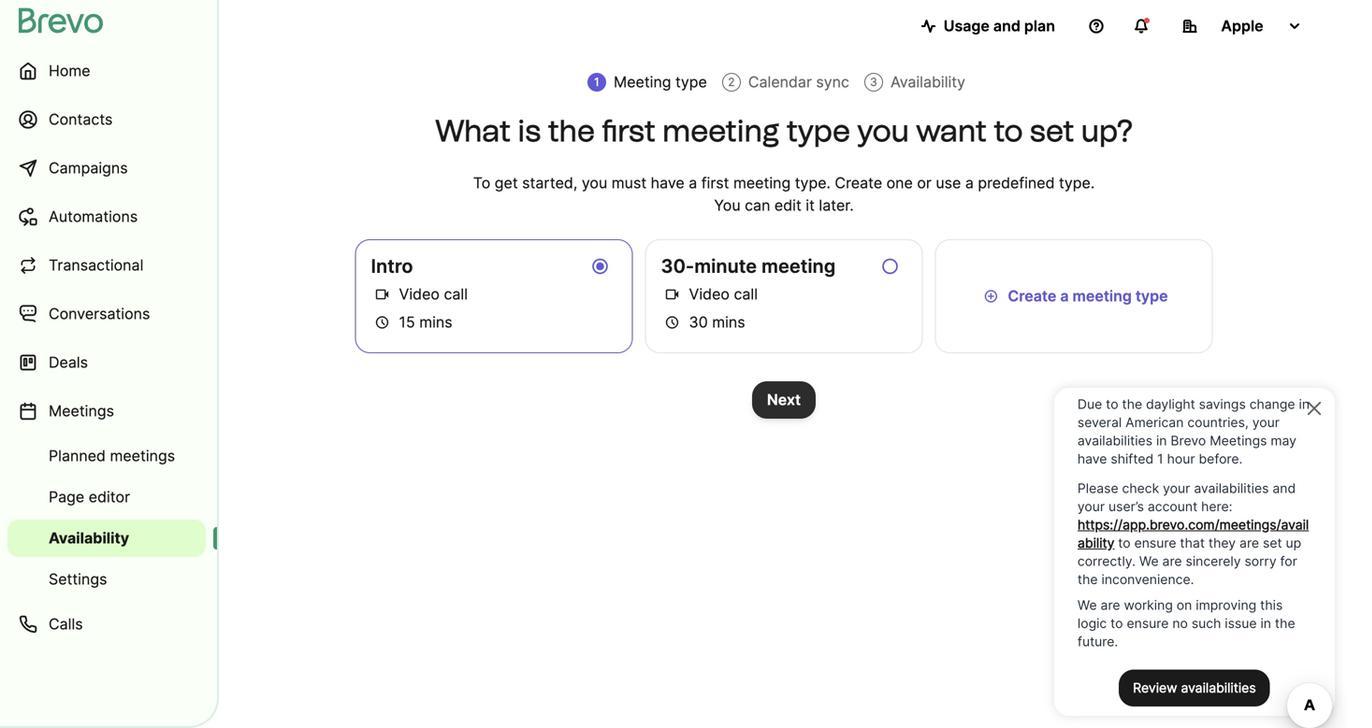 Task type: locate. For each thing, give the bounding box(es) containing it.
meeting type
[[614, 73, 707, 91]]

videocam video call for 30-minute meeting
[[665, 285, 758, 304]]

mins
[[419, 313, 452, 332], [712, 313, 745, 332]]

up?
[[1081, 113, 1133, 149]]

2 horizontal spatial no color image
[[980, 285, 1002, 308]]

to get started, you must have a first meeting type. create one or use a predefined type. you can edit it later.
[[473, 174, 1095, 215]]

0 horizontal spatial mins
[[419, 313, 452, 332]]

0 horizontal spatial type
[[675, 73, 707, 91]]

1 videocam from the left
[[375, 286, 390, 304]]

2 videocam video call from the left
[[665, 285, 758, 304]]

type. up it
[[795, 174, 831, 192]]

2 schedule from the left
[[665, 314, 680, 332]]

have
[[651, 174, 684, 192]]

a right 'add_circle_outline'
[[1060, 287, 1069, 305]]

0 vertical spatial first
[[602, 113, 656, 149]]

1 horizontal spatial schedule
[[665, 314, 680, 332]]

0 vertical spatial create
[[835, 174, 882, 192]]

no color image containing videocam
[[371, 283, 393, 306]]

a right use
[[965, 174, 974, 192]]

started,
[[522, 174, 577, 192]]

1 call from the left
[[444, 285, 468, 304]]

editor
[[89, 488, 130, 507]]

type. down set
[[1059, 174, 1095, 192]]

1 vertical spatial you
[[582, 174, 607, 192]]

calendar sync
[[748, 73, 849, 91]]

no color image left 30-
[[589, 255, 611, 278]]

it
[[806, 196, 815, 215]]

meeting inside "to get started, you must have a first meeting type. create one or use a predefined type. you can edit it later."
[[733, 174, 791, 192]]

0 horizontal spatial video
[[399, 285, 440, 304]]

you
[[857, 113, 909, 149], [582, 174, 607, 192]]

transactional
[[49, 256, 143, 275]]

1 horizontal spatial no color image
[[879, 255, 901, 278]]

30-
[[661, 255, 694, 278]]

1 horizontal spatial availability
[[891, 73, 965, 91]]

no color image down 30-
[[661, 283, 683, 306]]

0 horizontal spatial create
[[835, 174, 882, 192]]

1 vertical spatial availability
[[49, 529, 129, 548]]

usage
[[944, 17, 990, 35]]

1 mins from the left
[[419, 313, 452, 332]]

2 videocam from the left
[[665, 286, 680, 304]]

call up the "schedule 15 mins"
[[444, 285, 468, 304]]

mins for 30-minute meeting
[[712, 313, 745, 332]]

apple button
[[1167, 7, 1317, 45]]

15
[[399, 313, 415, 332]]

2 call from the left
[[734, 285, 758, 304]]

get
[[495, 174, 518, 192]]

a right the have
[[689, 174, 697, 192]]

1 horizontal spatial video
[[689, 285, 730, 304]]

page editor link
[[7, 479, 206, 516]]

planned
[[49, 447, 106, 465]]

videocam down 30-
[[665, 286, 680, 304]]

mins right 15
[[419, 313, 452, 332]]

0 horizontal spatial videocam video call
[[375, 285, 468, 304]]

videocam video call for intro
[[375, 285, 468, 304]]

to
[[473, 174, 490, 192]]

what
[[435, 113, 511, 149]]

2 video from the left
[[689, 285, 730, 304]]

no color image
[[589, 255, 611, 278], [661, 283, 683, 306], [371, 312, 393, 334], [661, 312, 683, 334]]

page editor
[[49, 488, 130, 507]]

first
[[602, 113, 656, 149], [701, 174, 729, 192]]

type.
[[795, 174, 831, 192], [1059, 174, 1095, 192]]

1 video from the left
[[399, 285, 440, 304]]

1 horizontal spatial call
[[734, 285, 758, 304]]

you
[[714, 196, 741, 215]]

0 horizontal spatial you
[[582, 174, 607, 192]]

no color image containing add_circle_outline
[[980, 285, 1002, 308]]

create inside "to get started, you must have a first meeting type. create one or use a predefined type. you can edit it later."
[[835, 174, 882, 192]]

page
[[49, 488, 84, 507]]

next
[[767, 391, 801, 409]]

first up you
[[701, 174, 729, 192]]

settings link
[[7, 561, 206, 599]]

call down "30-minute meeting"
[[734, 285, 758, 304]]

predefined
[[978, 174, 1055, 192]]

1 videocam video call from the left
[[375, 285, 468, 304]]

no color image left 30
[[661, 312, 683, 334]]

a
[[689, 174, 697, 192], [965, 174, 974, 192], [1060, 287, 1069, 305]]

calls
[[49, 616, 83, 634]]

0 horizontal spatial videocam
[[375, 286, 390, 304]]

contacts
[[49, 110, 113, 129]]

add_circle_outline create a meeting type
[[983, 287, 1168, 305]]

schedule inside the "schedule 15 mins"
[[375, 314, 390, 332]]

first down meeting
[[602, 113, 656, 149]]

must
[[612, 174, 647, 192]]

videocam video call
[[375, 285, 468, 304], [665, 285, 758, 304]]

no color image left 15
[[371, 312, 393, 334]]

0 horizontal spatial first
[[602, 113, 656, 149]]

1 horizontal spatial type.
[[1059, 174, 1095, 192]]

videocam for 30-minute meeting
[[665, 286, 680, 304]]

schedule
[[375, 314, 390, 332], [665, 314, 680, 332]]

usage and plan
[[944, 17, 1055, 35]]

meetings
[[110, 447, 175, 465]]

no color image containing radio_button_checked
[[589, 255, 611, 278]]

create right 'add_circle_outline'
[[1008, 287, 1056, 305]]

no color image for video
[[371, 283, 393, 306]]

you inside "to get started, you must have a first meeting type. create one or use a predefined type. you can edit it later."
[[582, 174, 607, 192]]

no color image containing videocam
[[661, 283, 683, 306]]

contacts link
[[7, 97, 206, 142]]

1 horizontal spatial videocam video call
[[665, 285, 758, 304]]

2 mins from the left
[[712, 313, 745, 332]]

you left must
[[582, 174, 607, 192]]

usage and plan button
[[906, 7, 1070, 45]]

schedule left 30
[[665, 314, 680, 332]]

create
[[835, 174, 882, 192], [1008, 287, 1056, 305]]

no color image for create
[[980, 285, 1002, 308]]

what is the first meeting type you want to set up?
[[435, 113, 1133, 149]]

want
[[916, 113, 987, 149]]

1 vertical spatial create
[[1008, 287, 1056, 305]]

videocam video call up schedule 30 mins
[[665, 285, 758, 304]]

call
[[444, 285, 468, 304], [734, 285, 758, 304]]

1 horizontal spatial you
[[857, 113, 909, 149]]

videocam
[[375, 286, 390, 304], [665, 286, 680, 304]]

deals link
[[7, 341, 206, 385]]

availability up want
[[891, 73, 965, 91]]

schedule 30 mins
[[665, 313, 745, 332]]

0 horizontal spatial call
[[444, 285, 468, 304]]

planned meetings link
[[7, 438, 206, 475]]

meeting
[[662, 113, 780, 149], [733, 174, 791, 192], [762, 255, 836, 278], [1073, 287, 1132, 305]]

0 horizontal spatial no color image
[[371, 283, 393, 306]]

meeting
[[614, 73, 671, 91]]

30-minute meeting
[[661, 255, 836, 278]]

3
[[870, 75, 877, 89]]

videocam down intro
[[375, 286, 390, 304]]

availability down page editor
[[49, 529, 129, 548]]

no color image for 30 mins
[[661, 312, 683, 334]]

no color image
[[879, 255, 901, 278], [371, 283, 393, 306], [980, 285, 1002, 308]]

schedule 15 mins
[[375, 313, 452, 332]]

1 vertical spatial type
[[786, 113, 850, 149]]

schedule left 15
[[375, 314, 390, 332]]

create up later.
[[835, 174, 882, 192]]

1 schedule from the left
[[375, 314, 390, 332]]

1 horizontal spatial videocam
[[665, 286, 680, 304]]

video up the "schedule 15 mins"
[[399, 285, 440, 304]]

you down '3'
[[857, 113, 909, 149]]

2 horizontal spatial a
[[1060, 287, 1069, 305]]

type
[[675, 73, 707, 91], [786, 113, 850, 149], [1135, 287, 1168, 305]]

videocam video call up the "schedule 15 mins"
[[375, 285, 468, 304]]

1 vertical spatial first
[[701, 174, 729, 192]]

conversations link
[[7, 292, 206, 337]]

settings
[[49, 571, 107, 589]]

schedule inside schedule 30 mins
[[665, 314, 680, 332]]

availability
[[891, 73, 965, 91], [49, 529, 129, 548]]

0 horizontal spatial type.
[[795, 174, 831, 192]]

meetings link
[[7, 389, 206, 434]]

add_circle_outline
[[983, 288, 998, 305]]

plan
[[1024, 17, 1055, 35]]

0 horizontal spatial schedule
[[375, 314, 390, 332]]

video
[[399, 285, 440, 304], [689, 285, 730, 304]]

automations
[[49, 208, 138, 226]]

2 horizontal spatial type
[[1135, 287, 1168, 305]]

0 vertical spatial type
[[675, 73, 707, 91]]

no color image for 15 mins
[[371, 312, 393, 334]]

apple
[[1221, 17, 1263, 35]]

mins right 30
[[712, 313, 745, 332]]

planned meetings
[[49, 447, 175, 465]]

campaigns link
[[7, 146, 206, 191]]

video up schedule 30 mins
[[689, 285, 730, 304]]

video for 30-minute meeting
[[689, 285, 730, 304]]

1 horizontal spatial first
[[701, 174, 729, 192]]

1 horizontal spatial mins
[[712, 313, 745, 332]]

conversations
[[49, 305, 150, 323]]

1
[[594, 75, 599, 89]]

intro
[[371, 255, 413, 278]]



Task type: describe. For each thing, give the bounding box(es) containing it.
one
[[886, 174, 913, 192]]

home link
[[7, 49, 206, 94]]

call for intro
[[444, 285, 468, 304]]

1 horizontal spatial type
[[786, 113, 850, 149]]

use
[[936, 174, 961, 192]]

videocam for intro
[[375, 286, 390, 304]]

meetings
[[49, 402, 114, 420]]

30
[[689, 313, 708, 332]]

0 vertical spatial you
[[857, 113, 909, 149]]

1 horizontal spatial a
[[965, 174, 974, 192]]

edit
[[774, 196, 801, 215]]

2 type. from the left
[[1059, 174, 1095, 192]]

2 vertical spatial type
[[1135, 287, 1168, 305]]

schedule for intro
[[375, 314, 390, 332]]

call for 30-minute meeting
[[734, 285, 758, 304]]

video for intro
[[399, 285, 440, 304]]

first inside "to get started, you must have a first meeting type. create one or use a predefined type. you can edit it later."
[[701, 174, 729, 192]]

next button
[[752, 382, 816, 419]]

1 horizontal spatial create
[[1008, 287, 1056, 305]]

automations link
[[7, 195, 206, 239]]

1 type. from the left
[[795, 174, 831, 192]]

later.
[[819, 196, 854, 215]]

mins for intro
[[419, 313, 452, 332]]

0 horizontal spatial a
[[689, 174, 697, 192]]

or
[[917, 174, 932, 192]]

2
[[728, 75, 735, 89]]

0 vertical spatial availability
[[891, 73, 965, 91]]

no color image containing radio_button_unchecked
[[879, 255, 901, 278]]

calendar
[[748, 73, 812, 91]]

0 horizontal spatial availability
[[49, 529, 129, 548]]

deals
[[49, 354, 88, 372]]

to
[[994, 113, 1023, 149]]

minute
[[694, 255, 757, 278]]

no color image for video call
[[661, 283, 683, 306]]

transactional link
[[7, 243, 206, 288]]

the
[[548, 113, 595, 149]]

radio_button_checked
[[591, 255, 609, 278]]

set
[[1030, 113, 1074, 149]]

can
[[745, 196, 770, 215]]

campaigns
[[49, 159, 128, 177]]

radio_button_unchecked
[[881, 255, 899, 278]]

sync
[[816, 73, 849, 91]]

calls link
[[7, 602, 206, 647]]

schedule for 30-minute meeting
[[665, 314, 680, 332]]

and
[[993, 17, 1020, 35]]

is
[[517, 113, 541, 149]]

home
[[49, 62, 90, 80]]

availability link
[[7, 520, 206, 558]]



Task type: vqa. For each thing, say whether or not it's contained in the screenshot.
right SMS
no



